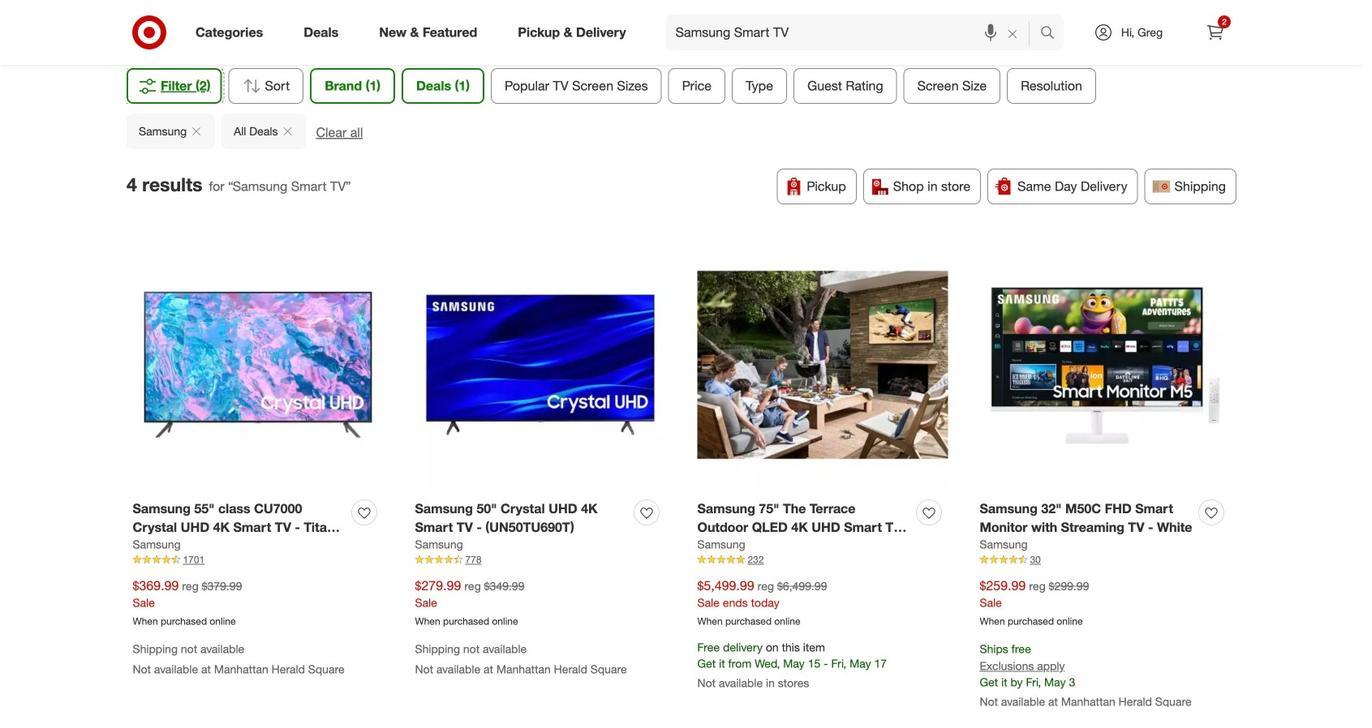 Task type: vqa. For each thing, say whether or not it's contained in the screenshot.
it.
no



Task type: describe. For each thing, give the bounding box(es) containing it.
What can we help you find? suggestions appear below search field
[[666, 15, 1044, 50]]



Task type: locate. For each thing, give the bounding box(es) containing it.
samsung 75" the terrace outdoor qled 4k uhd smart tv (qn75lst7t) image
[[698, 240, 948, 491], [698, 240, 948, 491]]

samsung 32" m50c fhd smart monitor with streaming tv - white image
[[980, 240, 1231, 491], [980, 240, 1231, 491]]

samsung 55" class cu7000 crystal uhd 4k smart tv - titan gray (un55cu7000) image
[[133, 240, 383, 491], [133, 240, 383, 491]]

samsung 50" crystal uhd 4k smart tv - (un50tu690t) image
[[415, 240, 666, 491], [415, 240, 666, 491]]



